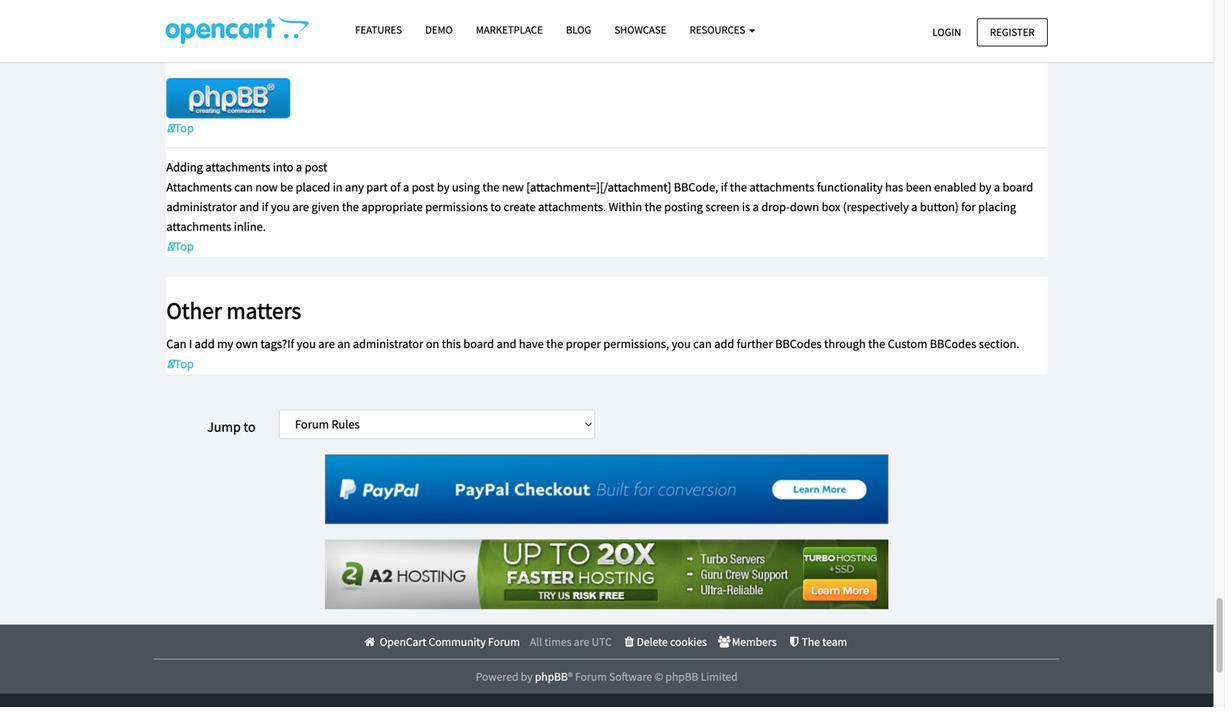 Task type: describe. For each thing, give the bounding box(es) containing it.
own
[[236, 337, 258, 352]]

(respectively
[[844, 199, 909, 215]]

1 horizontal spatial forum
[[575, 670, 607, 684]]

trash image
[[622, 636, 637, 648]]

in
[[333, 180, 343, 195]]

cookies
[[671, 635, 707, 650]]

2 top link from the top
[[166, 239, 194, 254]]

©
[[655, 670, 664, 684]]

adding
[[166, 160, 203, 175]]

phpbb link
[[535, 670, 568, 684]]

is
[[742, 199, 751, 215]]

0 vertical spatial attachments
[[206, 160, 271, 175]]

forum inside menu bar
[[488, 635, 520, 650]]

i
[[189, 337, 192, 352]]

blog link
[[555, 16, 603, 43]]

showcase
[[615, 23, 667, 37]]

are inside bbcode, if the attachments functionality has been enabled by a board administrator and if you are given the appropriate permissions to create attachments. within the posting screen is a drop-down box (respectively a button) for placing attachments inline.
[[293, 199, 309, 215]]

features link
[[344, 16, 414, 43]]

resources
[[690, 23, 748, 37]]

for
[[962, 199, 976, 215]]

team
[[823, 635, 848, 650]]

2 add from the left
[[715, 337, 735, 352]]

members link
[[717, 635, 777, 650]]

you inside bbcode, if the attachments functionality has been enabled by a board administrator and if you are given the appropriate permissions to create attachments. within the posting screen is a drop-down box (respectively a button) for placing attachments inline.
[[271, 199, 290, 215]]

now
[[256, 180, 278, 195]]

by inside footer
[[521, 670, 533, 684]]

box
[[822, 199, 841, 215]]

marketplace link
[[465, 16, 555, 43]]

by inside bbcode, if the attachments functionality has been enabled by a board administrator and if you are given the appropriate permissions to create attachments. within the posting screen is a drop-down box (respectively a button) for placing attachments inline.
[[979, 180, 992, 195]]

delete
[[637, 635, 668, 650]]

inline.
[[234, 219, 266, 235]]

a2 hosting image
[[325, 540, 889, 610]]

opencart community forum link
[[363, 635, 520, 650]]

attachments.
[[538, 199, 607, 215]]

demo
[[426, 23, 453, 37]]

delete cookies link
[[622, 635, 707, 650]]

has
[[886, 180, 904, 195]]

further
[[737, 337, 773, 352]]

0 horizontal spatial can
[[234, 180, 253, 195]]

[url=https://www.phpbb.com/][img]
[[166, 1, 353, 16]]

be
[[280, 180, 293, 195]]

utc
[[592, 635, 612, 650]]

bbcode,
[[674, 180, 719, 195]]

can
[[166, 337, 187, 352]]

the right the within
[[645, 199, 662, 215]]

1 bbcodes from the left
[[776, 337, 822, 352]]

times
[[545, 635, 572, 650]]

down
[[790, 199, 820, 215]]

into
[[273, 160, 294, 175]]

powered by phpbb ® forum software © phpbb limited
[[476, 670, 738, 684]]

the team link
[[787, 635, 848, 650]]

enabled
[[935, 180, 977, 195]]

the team
[[802, 635, 848, 650]]

register
[[991, 25, 1035, 39]]

would
[[166, 41, 199, 56]]

other
[[166, 296, 222, 325]]

the up is
[[730, 180, 747, 195]]

screen
[[706, 199, 740, 215]]

software
[[610, 670, 653, 684]]

can i add my own tags? if you are an administrator on this board and have the proper permissions, you can add further bbcodes through the custom bbcodes section.
[[166, 337, 1020, 352]]

powered
[[476, 670, 519, 684]]

within
[[609, 199, 643, 215]]

2 bbcodes from the left
[[930, 337, 977, 352]]

of
[[390, 180, 401, 195]]

home image
[[363, 636, 378, 648]]

create
[[504, 199, 536, 215]]

2 horizontal spatial you
[[672, 337, 691, 352]]

permissions
[[426, 199, 488, 215]]

bbcode, if the attachments functionality has been enabled by a board administrator and if you are given the appropriate permissions to create attachments. within the posting screen is a drop-down box (respectively a button) for placing attachments inline.
[[166, 180, 1034, 235]]

placed
[[296, 180, 331, 195]]

the right have
[[547, 337, 564, 352]]

[attachment=][/attachment]
[[527, 180, 672, 195]]

the left custom
[[869, 337, 886, 352]]

0 horizontal spatial if
[[262, 199, 269, 215]]

community
[[429, 635, 486, 650]]

permissions,
[[604, 337, 670, 352]]

matters
[[227, 296, 301, 325]]

this
[[442, 337, 461, 352]]

on
[[426, 337, 440, 352]]

login link
[[920, 18, 975, 46]]

appropriate
[[362, 199, 423, 215]]

a right is
[[753, 199, 759, 215]]

part
[[367, 180, 388, 195]]

1 horizontal spatial can
[[694, 337, 712, 352]]

1 phpbb from the left
[[535, 670, 568, 684]]

administrator inside bbcode, if the attachments functionality has been enabled by a board administrator and if you are given the appropriate permissions to create attachments. within the posting screen is a drop-down box (respectively a button) for placing attachments inline.
[[166, 199, 237, 215]]

placing
[[979, 199, 1017, 215]]

limited
[[701, 670, 738, 684]]

tags?
[[261, 337, 287, 352]]

0 horizontal spatial by
[[437, 180, 450, 195]]

button)
[[921, 199, 959, 215]]



Task type: locate. For each thing, give the bounding box(es) containing it.
0 horizontal spatial forum
[[488, 635, 520, 650]]

a right of
[[403, 180, 410, 195]]

3 top link from the top
[[166, 356, 194, 372]]

0 vertical spatial top
[[175, 121, 194, 136]]

attachments can now be placed in any part of a post by using the new [attachment=][/attachment]
[[166, 180, 672, 195]]

1 vertical spatial are
[[319, 337, 335, 352]]

shield image
[[787, 636, 802, 648]]

0 horizontal spatial administrator
[[166, 199, 237, 215]]

can
[[234, 180, 253, 195], [694, 337, 712, 352]]

by up placing
[[979, 180, 992, 195]]

would generate:
[[166, 41, 250, 56]]

attachments down attachments
[[166, 219, 232, 235]]

bbcodes right further
[[776, 337, 822, 352]]

features
[[355, 23, 402, 37]]

and left have
[[497, 337, 517, 352]]

drop-
[[762, 199, 790, 215]]

footer containing opencart community forum
[[0, 625, 1214, 694]]

using
[[452, 180, 480, 195]]

new
[[502, 180, 524, 195]]

jump to
[[207, 418, 256, 436]]

login
[[933, 25, 962, 39]]

if
[[721, 180, 728, 195], [262, 199, 269, 215]]

1 add from the left
[[195, 337, 215, 352]]

board up placing
[[1003, 180, 1034, 195]]

register link
[[978, 18, 1049, 46]]

0 vertical spatial and
[[239, 199, 259, 215]]

are left utc
[[574, 635, 590, 650]]

you down 'be'
[[271, 199, 290, 215]]

phpbb down times
[[535, 670, 568, 684]]

2 top from the top
[[175, 239, 194, 254]]

1 vertical spatial if
[[262, 199, 269, 215]]

can down adding attachments into a post
[[234, 180, 253, 195]]

and inside bbcode, if the attachments functionality has been enabled by a board administrator and if you are given the appropriate permissions to create attachments. within the posting screen is a drop-down box (respectively a button) for placing attachments inline.
[[239, 199, 259, 215]]

1 horizontal spatial board
[[1003, 180, 1034, 195]]

2 vertical spatial attachments
[[166, 219, 232, 235]]

are inside menu bar
[[574, 635, 590, 650]]

are
[[293, 199, 309, 215], [319, 337, 335, 352], [574, 635, 590, 650]]

0 horizontal spatial board
[[464, 337, 494, 352]]

top down attachments
[[175, 239, 194, 254]]

if
[[288, 337, 294, 352]]

group image
[[717, 636, 732, 648]]

section.
[[980, 337, 1020, 352]]

1 horizontal spatial administrator
[[353, 337, 424, 352]]

jump
[[207, 418, 241, 436]]

chevron circle up image
[[166, 121, 175, 136], [166, 239, 175, 254], [166, 356, 175, 372]]

the down the any
[[342, 199, 359, 215]]

post right of
[[412, 180, 435, 195]]

opencart community forum
[[378, 635, 520, 650]]

1 chevron circle up image from the top
[[166, 121, 175, 136]]

1 vertical spatial chevron circle up image
[[166, 239, 175, 254]]

1 horizontal spatial by
[[521, 670, 533, 684]]

1 horizontal spatial post
[[412, 180, 435, 195]]

the left new
[[483, 180, 500, 195]]

members
[[732, 635, 777, 650]]

0 vertical spatial can
[[234, 180, 253, 195]]

0 vertical spatial top link
[[166, 121, 194, 136]]

paypal payment gateway image
[[325, 455, 889, 525]]

top down i
[[175, 356, 194, 372]]

any
[[345, 180, 364, 195]]

2 vertical spatial top
[[175, 356, 194, 372]]

1 vertical spatial can
[[694, 337, 712, 352]]

been
[[906, 180, 932, 195]]

0 horizontal spatial phpbb
[[535, 670, 568, 684]]

1 horizontal spatial to
[[491, 199, 501, 215]]

1 horizontal spatial add
[[715, 337, 735, 352]]

are down placed
[[293, 199, 309, 215]]

top up adding
[[175, 121, 194, 136]]

0 vertical spatial are
[[293, 199, 309, 215]]

1 vertical spatial top
[[175, 239, 194, 254]]

board right this
[[464, 337, 494, 352]]

if down now
[[262, 199, 269, 215]]

2 chevron circle up image from the top
[[166, 239, 175, 254]]

attachments up now
[[206, 160, 271, 175]]

to left the create
[[491, 199, 501, 215]]

showcase link
[[603, 16, 679, 43]]

add right i
[[195, 337, 215, 352]]

2 horizontal spatial by
[[979, 180, 992, 195]]

a up placing
[[995, 180, 1001, 195]]

0 horizontal spatial are
[[293, 199, 309, 215]]

1 vertical spatial attachments
[[750, 180, 815, 195]]

phpbb right ©
[[666, 670, 699, 684]]

1 vertical spatial administrator
[[353, 337, 424, 352]]

marketplace
[[476, 23, 543, 37]]

0 horizontal spatial bbcodes
[[776, 337, 822, 352]]

forum left all
[[488, 635, 520, 650]]

0 horizontal spatial post
[[305, 160, 328, 175]]

by left phpbb "link"
[[521, 670, 533, 684]]

to
[[491, 199, 501, 215], [244, 418, 256, 436]]

to inside bbcode, if the attachments functionality has been enabled by a board administrator and if you are given the appropriate permissions to create attachments. within the posting screen is a drop-down box (respectively a button) for placing attachments inline.
[[491, 199, 501, 215]]

1 top from the top
[[175, 121, 194, 136]]

top link down can
[[166, 356, 194, 372]]

menu bar
[[162, 625, 1049, 659]]

forum right ®
[[575, 670, 607, 684]]

3 top from the top
[[175, 356, 194, 372]]

bbcodes right custom
[[930, 337, 977, 352]]

0 vertical spatial post
[[305, 160, 328, 175]]

chevron circle up image down can
[[166, 356, 175, 372]]

proper
[[566, 337, 601, 352]]

attachments
[[166, 180, 232, 195]]

1 vertical spatial to
[[244, 418, 256, 436]]

1 horizontal spatial and
[[497, 337, 517, 352]]

0 vertical spatial board
[[1003, 180, 1034, 195]]

a right into
[[296, 160, 302, 175]]

my
[[217, 337, 233, 352]]

by left using
[[437, 180, 450, 195]]

adding attachments into a post
[[166, 160, 328, 175]]

opencart
[[380, 635, 427, 650]]

and up inline.
[[239, 199, 259, 215]]

have
[[519, 337, 544, 352]]

blog
[[566, 23, 592, 37]]

given
[[312, 199, 340, 215]]

3 chevron circle up image from the top
[[166, 356, 175, 372]]

post
[[305, 160, 328, 175], [412, 180, 435, 195]]

a down been
[[912, 199, 918, 215]]

an
[[338, 337, 351, 352]]

all times are utc
[[530, 635, 612, 650]]

are left an
[[319, 337, 335, 352]]

posting
[[665, 199, 703, 215]]

1 horizontal spatial phpbb
[[666, 670, 699, 684]]

top link down attachments
[[166, 239, 194, 254]]

you right if
[[297, 337, 316, 352]]

add
[[195, 337, 215, 352], [715, 337, 735, 352]]

if up screen
[[721, 180, 728, 195]]

2 vertical spatial chevron circle up image
[[166, 356, 175, 372]]

1 vertical spatial board
[[464, 337, 494, 352]]

post up placed
[[305, 160, 328, 175]]

menu bar containing opencart community forum
[[162, 625, 1049, 659]]

0 vertical spatial chevron circle up image
[[166, 121, 175, 136]]

top
[[175, 121, 194, 136], [175, 239, 194, 254], [175, 356, 194, 372]]

attachments up drop-
[[750, 180, 815, 195]]

to right jump
[[244, 418, 256, 436]]

all
[[530, 635, 543, 650]]

you
[[271, 199, 290, 215], [297, 337, 316, 352], [672, 337, 691, 352]]

2 vertical spatial are
[[574, 635, 590, 650]]

administrator right an
[[353, 337, 424, 352]]

a
[[296, 160, 302, 175], [403, 180, 410, 195], [995, 180, 1001, 195], [753, 199, 759, 215], [912, 199, 918, 215]]

1 horizontal spatial are
[[319, 337, 335, 352]]

custom
[[888, 337, 928, 352]]

can left further
[[694, 337, 712, 352]]

footer
[[0, 625, 1214, 694]]

1 horizontal spatial you
[[297, 337, 316, 352]]

delete cookies
[[637, 635, 707, 650]]

chevron circle up image up adding
[[166, 121, 175, 136]]

you right permissions,
[[672, 337, 691, 352]]

1 vertical spatial forum
[[575, 670, 607, 684]]

1 horizontal spatial bbcodes
[[930, 337, 977, 352]]

2 horizontal spatial are
[[574, 635, 590, 650]]

0 horizontal spatial to
[[244, 418, 256, 436]]

1 horizontal spatial if
[[721, 180, 728, 195]]

1 vertical spatial and
[[497, 337, 517, 352]]

generate:
[[201, 41, 250, 56]]

top link up adding
[[166, 121, 194, 136]]

0 horizontal spatial add
[[195, 337, 215, 352]]

other matters
[[166, 296, 301, 325]]

1 vertical spatial post
[[412, 180, 435, 195]]

the
[[802, 635, 821, 650]]

1 top link from the top
[[166, 121, 194, 136]]

0 vertical spatial forum
[[488, 635, 520, 650]]

functionality
[[817, 180, 883, 195]]

through
[[825, 337, 866, 352]]

demo link
[[414, 16, 465, 43]]

2 vertical spatial top link
[[166, 356, 194, 372]]

0 vertical spatial if
[[721, 180, 728, 195]]

forum
[[488, 635, 520, 650], [575, 670, 607, 684]]

0 horizontal spatial you
[[271, 199, 290, 215]]

2 phpbb from the left
[[666, 670, 699, 684]]

0 horizontal spatial and
[[239, 199, 259, 215]]

resources link
[[679, 16, 767, 43]]

0 vertical spatial to
[[491, 199, 501, 215]]

0 vertical spatial administrator
[[166, 199, 237, 215]]

add left further
[[715, 337, 735, 352]]

1 vertical spatial top link
[[166, 239, 194, 254]]

chevron circle up image down attachments
[[166, 239, 175, 254]]

board inside bbcode, if the attachments functionality has been enabled by a board administrator and if you are given the appropriate permissions to create attachments. within the posting screen is a drop-down box (respectively a button) for placing attachments inline.
[[1003, 180, 1034, 195]]

administrator down attachments
[[166, 199, 237, 215]]



Task type: vqa. For each thing, say whether or not it's contained in the screenshot.
penCart-
no



